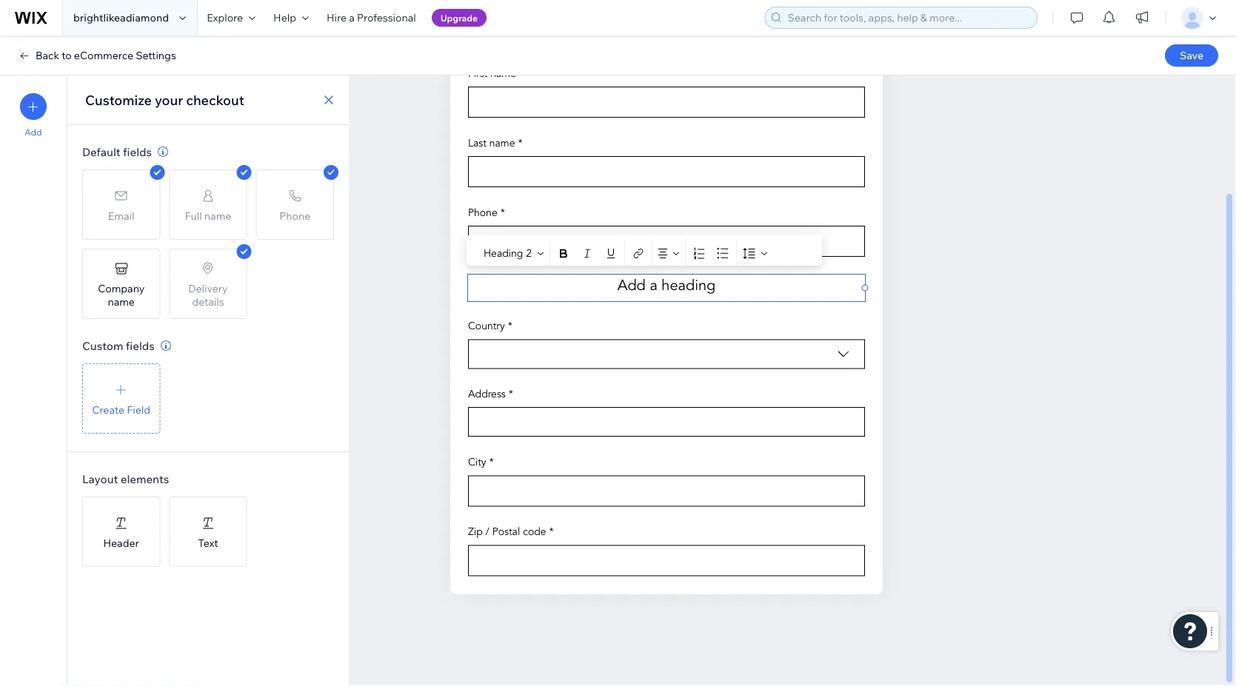 Task type: vqa. For each thing, say whether or not it's contained in the screenshot.
The Explore
yes



Task type: locate. For each thing, give the bounding box(es) containing it.
heading 2 button
[[481, 243, 547, 264]]

add
[[25, 127, 42, 138], [618, 277, 646, 295]]

1 horizontal spatial a
[[650, 277, 658, 295]]

a
[[349, 11, 355, 24], [650, 277, 658, 295]]

upgrade
[[441, 12, 478, 23]]

company name
[[98, 282, 145, 308]]

header
[[103, 537, 139, 550]]

to
[[62, 49, 72, 62]]

0 horizontal spatial a
[[349, 11, 355, 24]]

custom fields
[[82, 339, 155, 353]]

layout
[[82, 472, 118, 486]]

fields right default
[[123, 145, 152, 159]]

1 vertical spatial add
[[618, 277, 646, 295]]

1 horizontal spatial add
[[618, 277, 646, 295]]

0 horizontal spatial add
[[25, 127, 42, 138]]

help button
[[265, 0, 318, 36]]

create field button
[[82, 364, 160, 434]]

fields
[[123, 145, 152, 159], [126, 339, 155, 353]]

default fields
[[82, 145, 152, 159]]

add a heading
[[618, 277, 716, 295]]

0 vertical spatial a
[[349, 11, 355, 24]]

field
[[127, 403, 150, 416]]

fields for custom fields
[[126, 339, 155, 353]]

fields right custom
[[126, 339, 155, 353]]

a for professional
[[349, 11, 355, 24]]

1 vertical spatial a
[[650, 277, 658, 295]]

a left "heading"
[[650, 277, 658, 295]]

create
[[92, 403, 125, 416]]

0 vertical spatial fields
[[123, 145, 152, 159]]

hire a professional link
[[318, 0, 425, 36]]

0 vertical spatial add
[[25, 127, 42, 138]]

add inside button
[[25, 127, 42, 138]]

1 vertical spatial fields
[[126, 339, 155, 353]]

customize
[[85, 92, 152, 108]]

customize your checkout
[[85, 92, 244, 108]]

hire
[[327, 11, 347, 24]]

a right "hire"
[[349, 11, 355, 24]]

heading
[[484, 248, 523, 260]]

add for add a heading
[[618, 277, 646, 295]]

elements
[[121, 472, 169, 486]]



Task type: describe. For each thing, give the bounding box(es) containing it.
hire a professional
[[327, 11, 416, 24]]

heading 2
[[484, 248, 532, 260]]

heading
[[662, 277, 716, 295]]

back to ecommerce settings
[[36, 49, 176, 62]]

brightlikeadiamond
[[73, 11, 169, 24]]

custom
[[82, 339, 123, 353]]

save
[[1180, 49, 1204, 62]]

a for heading
[[650, 277, 658, 295]]

checkout
[[186, 92, 244, 108]]

text
[[198, 537, 218, 550]]

2
[[526, 248, 532, 260]]

add for add
[[25, 127, 42, 138]]

back to ecommerce settings button
[[18, 49, 176, 62]]

add button
[[20, 93, 47, 138]]

explore
[[207, 11, 243, 24]]

name
[[108, 295, 135, 308]]

help
[[274, 11, 296, 24]]

company
[[98, 282, 145, 295]]

layout elements
[[82, 472, 169, 486]]

create field
[[92, 403, 150, 416]]

your
[[155, 92, 183, 108]]

fields for default fields
[[123, 145, 152, 159]]

back
[[36, 49, 59, 62]]

Search for tools, apps, help & more... field
[[784, 7, 1033, 28]]

default
[[82, 145, 121, 159]]

upgrade button
[[432, 9, 487, 27]]

settings
[[136, 49, 176, 62]]

ecommerce
[[74, 49, 133, 62]]

save button
[[1166, 44, 1219, 67]]

professional
[[357, 11, 416, 24]]



